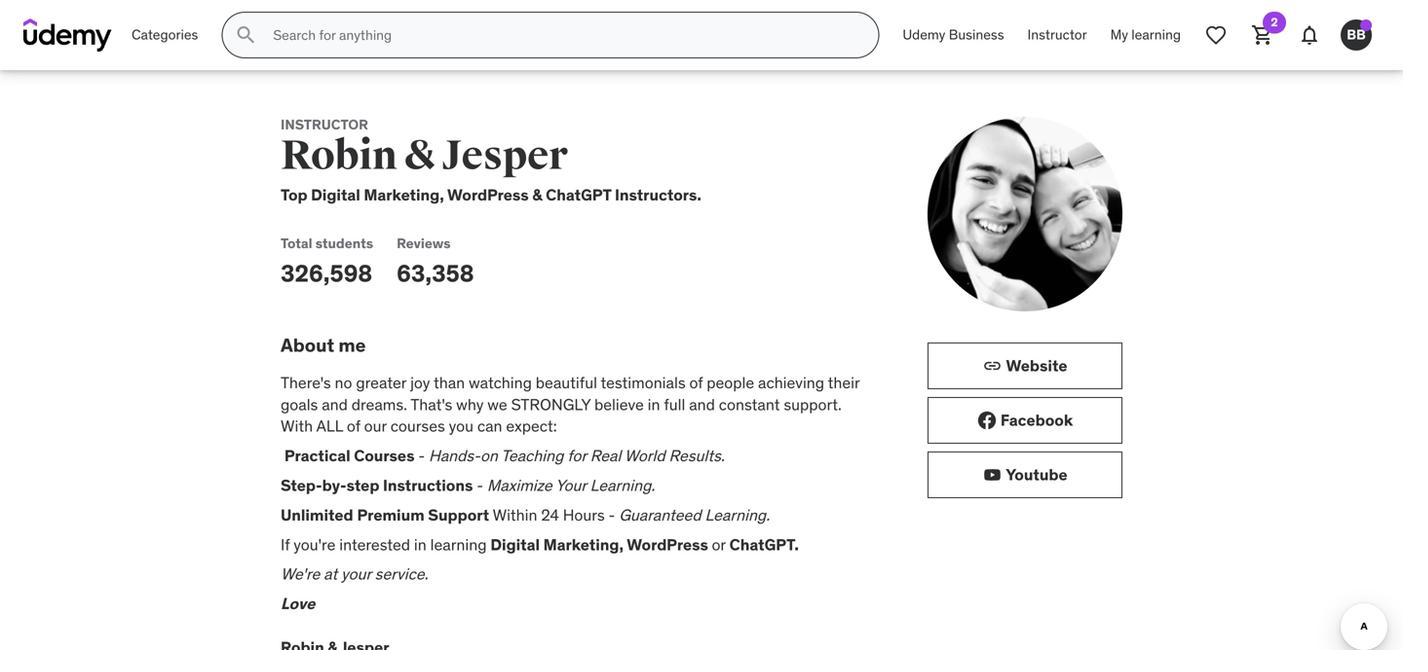 Task type: locate. For each thing, give the bounding box(es) containing it.
and
[[322, 395, 348, 415], [689, 395, 715, 415]]

we're
[[281, 565, 320, 585]]

1 horizontal spatial marketing,
[[543, 535, 624, 555]]

- right hours
[[609, 506, 615, 526]]

learning right my
[[1132, 26, 1181, 44]]

their
[[828, 373, 860, 393]]

1 vertical spatial marketing,
[[543, 535, 624, 555]]

wordpress down jesper
[[447, 185, 529, 205]]

1 horizontal spatial learning.
[[705, 506, 770, 526]]

total
[[281, 235, 312, 252]]

1 vertical spatial learning
[[430, 535, 487, 555]]

udemy image
[[23, 19, 112, 52]]

small image for youtube
[[983, 466, 1002, 485]]

greater
[[356, 373, 406, 393]]

& right robin on the top of the page
[[404, 130, 435, 181]]

small image
[[983, 357, 1002, 376], [983, 466, 1002, 485]]

youtube
[[1006, 465, 1068, 485]]

digital down robin on the top of the page
[[311, 185, 360, 205]]

udemy business
[[903, 26, 1004, 44]]

instructor up top
[[281, 116, 368, 134]]

wordpress down guaranteed
[[627, 535, 708, 555]]

in up service.
[[414, 535, 427, 555]]

dreams.
[[352, 395, 407, 415]]

wishlist image
[[1205, 23, 1228, 47]]

small image inside youtube link
[[983, 466, 1002, 485]]

for
[[567, 446, 587, 466]]

on
[[480, 446, 498, 466]]

learning.
[[590, 476, 655, 496], [705, 506, 770, 526]]

strongly
[[511, 395, 591, 415]]

0 vertical spatial instructor
[[1028, 26, 1087, 44]]

hands-
[[429, 446, 480, 466]]

1 horizontal spatial -
[[477, 476, 483, 496]]

learning. up "or"
[[705, 506, 770, 526]]

reviews 63,358
[[397, 235, 474, 288]]

about
[[281, 334, 334, 357]]

0 horizontal spatial digital
[[311, 185, 360, 205]]

digital inside instructor robin & jesper top digital marketing, wordpress & chatgpt instructors.
[[311, 185, 360, 205]]

small image inside website link
[[983, 357, 1002, 376]]

0 vertical spatial learning
[[1132, 26, 1181, 44]]

than
[[434, 373, 465, 393]]

no
[[335, 373, 352, 393]]

1 horizontal spatial and
[[689, 395, 715, 415]]

of
[[689, 373, 703, 393]]

1 vertical spatial -
[[477, 476, 483, 496]]

watching
[[469, 373, 532, 393]]

unlimited
[[281, 506, 353, 526]]

categories
[[132, 26, 198, 44]]

at
[[324, 565, 337, 585]]

instructor left my
[[1028, 26, 1087, 44]]

digital down within
[[491, 535, 540, 555]]

1 vertical spatial in
[[414, 535, 427, 555]]

full
[[664, 395, 685, 415]]

constant
[[719, 395, 780, 415]]

0 vertical spatial small image
[[983, 357, 1002, 376]]

0 horizontal spatial wordpress
[[447, 185, 529, 205]]

joy
[[410, 373, 430, 393]]

your
[[555, 476, 586, 496]]

1 horizontal spatial instructor
[[1028, 26, 1087, 44]]

learning inside there's no greater joy than watching beautiful testimonials of people achieving their goals and dreams. that's why we strongly believe in full and constant support. with all of our courses you can expect: practical courses - hands-on teaching for real world results. step-by-step instructions - maximize your learning. unlimited premium support within 24 hours - guaranteed learning. if you're interested in learning digital marketing, wordpress or chatgpt. we're at your service.
[[430, 535, 487, 555]]

1 vertical spatial digital
[[491, 535, 540, 555]]

learning. down real
[[590, 476, 655, 496]]

facebook link
[[928, 398, 1123, 444]]

if
[[281, 535, 290, 555]]

marketing,
[[364, 185, 444, 205], [543, 535, 624, 555]]

teaching
[[501, 446, 564, 466]]

0 horizontal spatial learning.
[[590, 476, 655, 496]]

udemy
[[903, 26, 946, 44]]

2 and from the left
[[689, 395, 715, 415]]

& left chatgpt on the left top of the page
[[532, 185, 542, 205]]

1 vertical spatial instructor
[[281, 116, 368, 134]]

learning
[[1132, 26, 1181, 44], [430, 535, 487, 555]]

0 vertical spatial in
[[648, 395, 660, 415]]

my learning link
[[1099, 12, 1193, 58]]

reviews
[[397, 235, 451, 252]]

about me
[[281, 334, 366, 357]]

maximize
[[487, 476, 552, 496]]

1 vertical spatial learning.
[[705, 506, 770, 526]]

1 horizontal spatial &
[[532, 185, 542, 205]]

marketing, inside instructor robin & jesper top digital marketing, wordpress & chatgpt instructors.
[[364, 185, 444, 205]]

1 small image from the top
[[983, 357, 1002, 376]]

by-
[[322, 476, 347, 496]]

support.
[[784, 395, 842, 415]]

0 vertical spatial marketing,
[[364, 185, 444, 205]]

0 vertical spatial -
[[418, 446, 425, 466]]

0 horizontal spatial learning
[[430, 535, 487, 555]]

marketing, down hours
[[543, 535, 624, 555]]

our
[[364, 417, 387, 437]]

total students 326,598
[[281, 235, 373, 288]]

instructor link
[[1016, 12, 1099, 58]]

instructions
[[383, 476, 473, 496]]

we
[[488, 395, 507, 415]]

0 horizontal spatial &
[[404, 130, 435, 181]]

instructor
[[1028, 26, 1087, 44], [281, 116, 368, 134]]

0 horizontal spatial and
[[322, 395, 348, 415]]

1 horizontal spatial wordpress
[[627, 535, 708, 555]]

0 horizontal spatial in
[[414, 535, 427, 555]]

wordpress
[[447, 185, 529, 205], [627, 535, 708, 555]]

facebook
[[1001, 411, 1073, 431]]

1 horizontal spatial learning
[[1132, 26, 1181, 44]]

1 vertical spatial wordpress
[[627, 535, 708, 555]]

people
[[707, 373, 754, 393]]

there's no greater joy than watching beautiful testimonials of people achieving their goals and dreams. that's why we strongly believe in full and constant support. with all of our courses you can expect: practical courses - hands-on teaching for real world results. step-by-step instructions - maximize your learning. unlimited premium support within 24 hours - guaranteed learning. if you're interested in learning digital marketing, wordpress or chatgpt. we're at your service.
[[281, 373, 860, 585]]

0 vertical spatial digital
[[311, 185, 360, 205]]

wordpress inside there's no greater joy than watching beautiful testimonials of people achieving their goals and dreams. that's why we strongly believe in full and constant support. with all of our courses you can expect: practical courses - hands-on teaching for real world results. step-by-step instructions - maximize your learning. unlimited premium support within 24 hours - guaranteed learning. if you're interested in learning digital marketing, wordpress or chatgpt. we're at your service.
[[627, 535, 708, 555]]

marketing, inside there's no greater joy than watching beautiful testimonials of people achieving their goals and dreams. that's why we strongly believe in full and constant support. with all of our courses you can expect: practical courses - hands-on teaching for real world results. step-by-step instructions - maximize your learning. unlimited premium support within 24 hours - guaranteed learning. if you're interested in learning digital marketing, wordpress or chatgpt. we're at your service.
[[543, 535, 624, 555]]

marketing, up 'reviews'
[[364, 185, 444, 205]]

instructor inside instructor robin & jesper top digital marketing, wordpress & chatgpt instructors.
[[281, 116, 368, 134]]

1 horizontal spatial digital
[[491, 535, 540, 555]]

small image left website at right bottom
[[983, 357, 1002, 376]]

2 small image from the top
[[983, 466, 1002, 485]]

in
[[648, 395, 660, 415], [414, 535, 427, 555]]

love
[[281, 595, 315, 615]]

top
[[281, 185, 308, 205]]

- down the on
[[477, 476, 483, 496]]

that's
[[411, 395, 453, 415]]

small image left youtube
[[983, 466, 1002, 485]]

small image for website
[[983, 357, 1002, 376]]

why
[[456, 395, 484, 415]]

and down the of
[[689, 395, 715, 415]]

learning down support
[[430, 535, 487, 555]]

- down courses
[[418, 446, 425, 466]]

world
[[625, 446, 665, 466]]

service.
[[375, 565, 428, 585]]

2 vertical spatial -
[[609, 506, 615, 526]]

and up all of
[[322, 395, 348, 415]]

in left full at the left of page
[[648, 395, 660, 415]]

&
[[404, 130, 435, 181], [532, 185, 542, 205]]

0 horizontal spatial marketing,
[[364, 185, 444, 205]]

with
[[281, 417, 313, 437]]

1 vertical spatial small image
[[983, 466, 1002, 485]]

all of
[[316, 417, 360, 437]]

0 horizontal spatial instructor
[[281, 116, 368, 134]]

0 vertical spatial wordpress
[[447, 185, 529, 205]]



Task type: vqa. For each thing, say whether or not it's contained in the screenshot.
instructor within the Instructor Robin & Jesper Top Digital Marketing, WordPress & ChatGPT Instructors.
yes



Task type: describe. For each thing, give the bounding box(es) containing it.
instructor for instructor robin & jesper top digital marketing, wordpress & chatgpt instructors.
[[281, 116, 368, 134]]

bb link
[[1333, 12, 1380, 58]]

me
[[338, 334, 366, 357]]

326,598
[[281, 259, 372, 288]]

udemy business link
[[891, 12, 1016, 58]]

your
[[341, 565, 371, 585]]

step
[[347, 476, 380, 496]]

1 and from the left
[[322, 395, 348, 415]]

chatgpt
[[546, 185, 612, 205]]

1 vertical spatial &
[[532, 185, 542, 205]]

my
[[1111, 26, 1128, 44]]

submit search image
[[234, 23, 258, 47]]

results.
[[669, 446, 725, 466]]

goals
[[281, 395, 318, 415]]

Search for anything text field
[[269, 19, 855, 52]]

business
[[949, 26, 1004, 44]]

you're
[[294, 535, 336, 555]]

instructors.
[[615, 185, 702, 205]]

2 horizontal spatial -
[[609, 506, 615, 526]]

or
[[712, 535, 726, 555]]

website
[[1006, 356, 1068, 376]]

0 vertical spatial &
[[404, 130, 435, 181]]

0 vertical spatial learning.
[[590, 476, 655, 496]]

courses
[[354, 446, 415, 466]]

can
[[477, 417, 502, 437]]

wordpress inside instructor robin & jesper top digital marketing, wordpress & chatgpt instructors.
[[447, 185, 529, 205]]

instructor for instructor
[[1028, 26, 1087, 44]]

63,358
[[397, 259, 474, 288]]

you have alerts image
[[1360, 19, 1372, 31]]

hours
[[563, 506, 605, 526]]

expect:
[[506, 417, 557, 437]]

jesper
[[443, 130, 568, 181]]

guaranteed
[[619, 506, 701, 526]]

testimonials
[[601, 373, 686, 393]]

instructor robin & jesper top digital marketing, wordpress & chatgpt instructors.
[[281, 116, 702, 205]]

1 horizontal spatial in
[[648, 395, 660, 415]]

shopping cart with 2 items image
[[1251, 23, 1275, 47]]

achieving
[[758, 373, 825, 393]]

website link
[[928, 343, 1123, 390]]

step-
[[281, 476, 322, 496]]

there's
[[281, 373, 331, 393]]

you
[[449, 417, 474, 437]]

practical
[[284, 446, 351, 466]]

2 link
[[1240, 12, 1286, 58]]

premium
[[357, 506, 425, 526]]

support
[[428, 506, 489, 526]]

students
[[315, 235, 373, 252]]

2
[[1271, 15, 1278, 30]]

believe
[[594, 395, 644, 415]]

beautiful
[[536, 373, 597, 393]]

24
[[541, 506, 559, 526]]

real
[[590, 446, 621, 466]]

within
[[493, 506, 537, 526]]

digital inside there's no greater joy than watching beautiful testimonials of people achieving their goals and dreams. that's why we strongly believe in full and constant support. with all of our courses you can expect: practical courses - hands-on teaching for real world results. step-by-step instructions - maximize your learning. unlimited premium support within 24 hours - guaranteed learning. if you're interested in learning digital marketing, wordpress or chatgpt. we're at your service.
[[491, 535, 540, 555]]

my learning
[[1111, 26, 1181, 44]]

youtube link
[[928, 452, 1123, 499]]

categories button
[[120, 12, 210, 58]]

0 horizontal spatial -
[[418, 446, 425, 466]]

interested
[[339, 535, 410, 555]]

courses
[[391, 417, 445, 437]]

small image
[[977, 411, 997, 431]]

notifications image
[[1298, 23, 1321, 47]]

robin
[[281, 130, 397, 181]]

chatgpt.
[[730, 535, 799, 555]]

robin & jesper image
[[928, 117, 1123, 312]]

bb
[[1347, 26, 1366, 43]]



